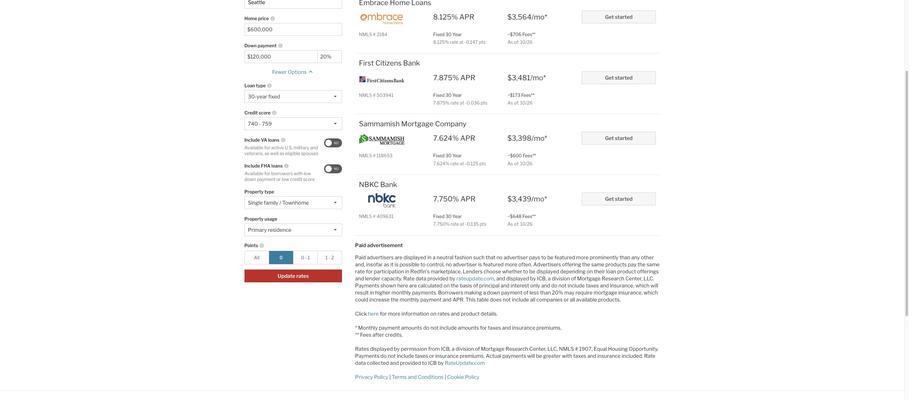 Task type: describe. For each thing, give the bounding box(es) containing it.
include up 'may'
[[568, 283, 585, 289]]

a down advertisers
[[548, 275, 551, 282]]

data inside "paid advertisers are displayed in a neutral fashion such that no advertiser pays to be featured more prominently than any other and, insofar as it is possible to control, no advertiser is featured more often. advertisers offering the same products pay the same rate for participation in redfin's marketplace. lenders choose whether to be displayed depending on their loan product offerings and lender capacity. rate data provided by"
[[416, 275, 426, 282]]

30-
[[248, 94, 257, 100]]

for inside available for borrowers with low down payment or low credit score
[[264, 171, 270, 176]]

pts for 7.750 % apr
[[480, 221, 487, 227]]

include va loans
[[245, 137, 280, 143]]

1 7.875 from the top
[[433, 73, 453, 82]]

0 vertical spatial insurance,
[[610, 283, 635, 289]]

1 horizontal spatial as
[[280, 151, 284, 156]]

mortgage inside rates displayed by permission from icb, a division of mortgage research center, llc, nmls # 1907, equal housing opportunity. payments do not include taxes or insurance premiums. actual payments will be greater with taxes and insurance included. rate data collected and provided to icb by
[[481, 346, 505, 352]]

could
[[355, 297, 368, 303]]

7.875 % apr
[[433, 73, 475, 82]]

# inside rates displayed by permission from icb, a division of mortgage research center, llc, nmls # 1907, equal housing opportunity. payments do not include taxes or insurance premiums. actual payments will be greater with taxes and insurance included. rate data collected and provided to icb by
[[575, 346, 578, 352]]

taxes down 1907,
[[573, 353, 587, 359]]

possible
[[400, 261, 420, 267]]

1 same from the left
[[592, 261, 605, 267]]

at for 7.875
[[460, 100, 464, 105]]

payment right down
[[258, 43, 277, 48]]

$3,564 /mo*
[[508, 13, 547, 21]]

nmls for nbkc bank
[[359, 214, 372, 219]]

30 for 7.875
[[446, 92, 452, 98]]

2 horizontal spatial in
[[428, 254, 432, 260]]

capacity.
[[382, 275, 402, 282]]

# for first
[[373, 92, 376, 98]]

1 vertical spatial rates
[[438, 311, 450, 317]]

of: for $3,481
[[514, 100, 519, 105]]

mortgage inside , and displayed by icb, a division of mortgage research center, llc. payments shown here are calculated on the basis of principal and interest only and do not include taxes and insurance, which will result in higher monthly payments. borrowers making a down payment of less than 20% may require mortgage insurance, which could increase the monthly payment and apr. this table does not include all companies or all available products.
[[577, 275, 601, 282]]

on inside "paid advertisers are displayed in a neutral fashion such that no advertiser pays to be featured more prominently than any other and, insofar as it is possible to control, no advertiser is featured more often. advertisers offering the same products pay the same rate for participation in redfin's marketplace. lenders choose whether to be displayed depending on their loan product offerings and lender capacity. rate data provided by"
[[587, 268, 593, 275]]

apr for 8.125 % apr
[[460, 13, 474, 21]]

than inside "paid advertisers are displayed in a neutral fashion such that no advertiser pays to be featured more prominently than any other and, insofar as it is possible to control, no advertiser is featured more often. advertisers offering the same products pay the same rate for participation in redfin's marketplace. lenders choose whether to be displayed depending on their loan product offerings and lender capacity. rate data provided by"
[[620, 254, 631, 260]]

the up 'borrowers'
[[451, 283, 459, 289]]

research inside , and displayed by icb, a division of mortgage research center, llc. payments shown here are calculated on the basis of principal and interest only and do not include taxes and insurance, which will result in higher monthly payments. borrowers making a down payment of less than 20% may require mortgage insurance, which could increase the monthly payment and apr. this table does not include all companies or all available products.
[[602, 275, 625, 282]]

well
[[270, 151, 279, 156]]

housing
[[608, 346, 628, 352]]

property type
[[245, 189, 274, 194]]

loan
[[606, 268, 616, 275]]

0 horizontal spatial as
[[265, 151, 269, 156]]

fixed 30 year 7.750 % rate at -0.135 pts
[[433, 214, 487, 227]]

loans for include va loans
[[268, 137, 280, 143]]

shown
[[381, 283, 396, 289]]

paid for paid advertisement
[[355, 242, 366, 248]]

lender
[[365, 275, 380, 282]]

and up terms
[[390, 360, 399, 366]]

down payment element
[[317, 39, 339, 50]]

prominently
[[590, 254, 619, 260]]

include fha loans
[[245, 163, 283, 169]]

1 vertical spatial insurance,
[[618, 290, 643, 296]]

sammamish mortgage company
[[359, 120, 467, 128]]

fixed for 7.750
[[433, 214, 445, 219]]

% inside fixed 30 year 8.125 % rate at -0.147 pts
[[445, 39, 449, 45]]

here link
[[368, 311, 379, 317]]

1 horizontal spatial more
[[505, 261, 517, 267]]

1 vertical spatial product
[[461, 311, 480, 317]]

not up 20%
[[559, 283, 567, 289]]

get started for $3,481 /mo*
[[605, 75, 633, 81]]

2 | from the left
[[445, 374, 446, 380]]

0 horizontal spatial be
[[529, 268, 536, 275]]

fixed
[[268, 94, 280, 100]]

with inside available for borrowers with low down payment or low credit score
[[294, 171, 303, 176]]

icb, inside , and displayed by icb, a division of mortgage research center, llc. payments shown here are calculated on the basis of principal and interest only and do not include taxes and insurance, which will result in higher monthly payments. borrowers making a down payment of less than 20% may require mortgage insurance, which could increase the monthly payment and apr. this table does not include all companies or all available products.
[[537, 275, 547, 282]]

0 horizontal spatial insurance
[[436, 353, 459, 359]]

1 vertical spatial which
[[644, 290, 658, 296]]

or inside , and displayed by icb, a division of mortgage research center, llc. payments shown here are calculated on the basis of principal and interest only and do not include taxes and insurance, which will result in higher monthly payments. borrowers making a down payment of less than 20% may require mortgage insurance, which could increase the monthly payment and apr. this table does not include all companies or all available products.
[[564, 297, 569, 303]]

loan
[[245, 83, 255, 88]]

1 | from the left
[[390, 374, 391, 380]]

/mo* for $3,439
[[532, 195, 547, 203]]

advertisement
[[367, 242, 403, 248]]

offerings
[[637, 268, 659, 275]]

property type element
[[245, 185, 339, 196]]

1 is from the left
[[395, 261, 399, 267]]

usage
[[265, 216, 277, 222]]

rateupdate.com
[[445, 360, 485, 366]]

- inside the 0 - 1 radio
[[305, 255, 307, 260]]

for inside "paid advertisers are displayed in a neutral fashion such that no advertiser pays to be featured more prominently than any other and, insofar as it is possible to control, no advertiser is featured more often. advertisers offering the same products pay the same rate for participation in redfin's marketplace. lenders choose whether to be displayed depending on their loan product offerings and lender capacity. rate data provided by"
[[366, 268, 373, 275]]

property usage element
[[245, 212, 339, 224]]

icb
[[428, 360, 437, 366]]

choose
[[484, 268, 501, 275]]

% up 'fixed 30 year 7.875 % rate at -0.036 pts'
[[453, 73, 459, 82]]

**
[[355, 332, 359, 338]]

military
[[294, 145, 309, 150]]

include for include va loans
[[245, 137, 260, 143]]

taxes down the permission
[[415, 353, 428, 359]]

data inside rates displayed by permission from icb, a division of mortgage research center, llc, nmls # 1907, equal housing opportunity. payments do not include taxes or insurance premiums. actual payments will be greater with taxes and insurance included. rate data collected and provided to icb by
[[355, 360, 366, 366]]

759
[[262, 121, 272, 127]]

insurance inside * monthly payment amounts do not include amounts for taxes and insurance premiums. ** fees after credits.
[[512, 325, 536, 331]]

include down interest
[[512, 297, 529, 303]]

payment down interest
[[501, 290, 523, 296]]

actual
[[486, 353, 502, 359]]

in inside , and displayed by icb, a division of mortgage research center, llc. payments shown here are calculated on the basis of principal and interest only and do not include taxes and insurance, which will result in higher monthly payments. borrowers making a down payment of less than 20% may require mortgage insurance, which could increase the monthly payment and apr. this table does not include all companies or all available products.
[[370, 290, 374, 296]]

do inside * monthly payment amounts do not include amounts for taxes and insurance premiums. ** fees after credits.
[[423, 325, 430, 331]]

does
[[490, 297, 502, 303]]

$3,564
[[508, 13, 532, 21]]

cookie
[[447, 374, 464, 380]]

the down the any
[[638, 261, 646, 267]]

apr for 7.875 % apr
[[461, 73, 475, 82]]

1 8.125 from the top
[[433, 13, 452, 21]]

details.
[[481, 311, 498, 317]]

rates inside update rates button
[[296, 273, 309, 279]]

permission
[[401, 346, 427, 352]]

1 vertical spatial here
[[368, 311, 379, 317]]

payments inside , and displayed by icb, a division of mortgage research center, llc. payments shown here are calculated on the basis of principal and interest only and do not include taxes and insurance, which will result in higher monthly payments. borrowers making a down payment of less than 20% may require mortgage insurance, which could increase the monthly payment and apr. this table does not include all companies or all available products.
[[355, 283, 380, 289]]

and right ","
[[497, 275, 505, 282]]

payment inside available for borrowers with low down payment or low credit score
[[257, 176, 276, 182]]

update rates button
[[245, 270, 342, 282]]

often.
[[519, 261, 532, 267]]

740 - 759
[[248, 121, 272, 127]]

1 vertical spatial monthly
[[400, 297, 419, 303]]

of down 'depending'
[[571, 275, 576, 282]]

fees** for $3,439
[[523, 214, 536, 219]]

with inside rates displayed by permission from icb, a division of mortgage research center, llc, nmls # 1907, equal housing opportunity. payments do not include taxes or insurance premiums. actual payments will be greater with taxes and insurance included. rate data collected and provided to icb by
[[562, 353, 572, 359]]

$3,481
[[508, 73, 530, 82]]

2 vertical spatial on
[[431, 311, 437, 317]]

- inside 'fixed 30 year 7.875 % rate at -0.036 pts'
[[465, 100, 467, 105]]

not inside rates displayed by permission from icb, a division of mortgage research center, llc, nmls # 1907, equal housing opportunity. payments do not include taxes or insurance premiums. actual payments will be greater with taxes and insurance included. rate data collected and provided to icb by
[[388, 353, 396, 359]]

- inside fixed 30 year 8.125 % rate at -0.147 pts
[[465, 39, 466, 45]]

get started button for $3,398 /mo*
[[582, 132, 656, 145]]

options
[[288, 69, 307, 75]]

include inside rates displayed by permission from icb, a division of mortgage research center, llc, nmls # 1907, equal housing opportunity. payments do not include taxes or insurance premiums. actual payments will be greater with taxes and insurance included. rate data collected and provided to icb by
[[397, 353, 414, 359]]

and down 1907,
[[588, 353, 596, 359]]

that
[[486, 254, 496, 260]]

to up advertisers
[[541, 254, 546, 260]]

or inside rates displayed by permission from icb, a division of mortgage research center, llc, nmls # 1907, equal housing opportunity. payments do not include taxes or insurance premiums. actual payments will be greater with taxes and insurance included. rate data collected and provided to icb by
[[429, 353, 434, 359]]

10/26 for $3,564
[[520, 39, 533, 45]]

fha
[[261, 163, 271, 169]]

as for $3,564
[[508, 39, 513, 45]]

marketplace.
[[431, 268, 462, 275]]

are inside , and displayed by icb, a division of mortgage research center, llc. payments shown here are calculated on the basis of principal and interest only and do not include taxes and insurance, which will result in higher monthly payments. borrowers making a down payment of less than 20% may require mortgage insurance, which could increase the monthly payment and apr. this table does not include all companies or all available products.
[[409, 283, 417, 289]]

a up table
[[483, 290, 486, 296]]

products
[[606, 261, 627, 267]]

0 - 1 radio
[[293, 251, 318, 265]]

- inside fixed 30 year 7.624 % rate at -0.125 pts
[[465, 161, 467, 166]]

down inside available for borrowers with low down payment or low credit score
[[245, 176, 256, 182]]

0 vertical spatial which
[[636, 283, 650, 289]]

nmls for first citizens bank
[[359, 92, 372, 98]]

such
[[473, 254, 485, 260]]

research inside rates displayed by permission from icb, a division of mortgage research center, llc, nmls # 1907, equal housing opportunity. payments do not include taxes or insurance premiums. actual payments will be greater with taxes and insurance included. rate data collected and provided to icb by
[[506, 346, 528, 352]]

and down apr.
[[451, 311, 460, 317]]

get for $3,398 /mo*
[[605, 135, 614, 141]]

started for $3,564 /mo*
[[615, 14, 633, 20]]

- inside fixed 30 year 7.750 % rate at -0.135 pts
[[465, 221, 467, 227]]

only
[[530, 283, 540, 289]]

pts for 7.624 % apr
[[480, 161, 486, 166]]

to down 'often.'
[[523, 268, 528, 275]]

nmls # 503941
[[359, 92, 394, 98]]

provided inside "paid advertisers are displayed in a neutral fashion such that no advertiser pays to be featured more prominently than any other and, insofar as it is possible to control, no advertiser is featured more often. advertisers offering the same products pay the same rate for participation in redfin's marketplace. lenders choose whether to be displayed depending on their loan product offerings and lender capacity. rate data provided by"
[[428, 275, 449, 282]]

llc,
[[548, 346, 558, 352]]

or inside available for borrowers with low down payment or low credit score
[[277, 176, 281, 182]]

displayed up possible at the left bottom of page
[[404, 254, 426, 260]]

icb, inside rates displayed by permission from icb, a division of mortgage research center, llc, nmls # 1907, equal housing opportunity. payments do not include taxes or insurance premiums. actual payments will be greater with taxes and insurance included. rate data collected and provided to icb by
[[441, 346, 451, 352]]

7.750 inside fixed 30 year 7.750 % rate at -0.135 pts
[[433, 221, 446, 227]]

displayed inside , and displayed by icb, a division of mortgage research center, llc. payments shown here are calculated on the basis of principal and interest only and do not include taxes and insurance, which will result in higher monthly payments. borrowers making a down payment of less than 20% may require mortgage insurance, which could increase the monthly payment and apr. this table does not include all companies or all available products.
[[507, 275, 529, 282]]

available for payment
[[245, 171, 263, 176]]

division inside rates displayed by permission from icb, a division of mortgage research center, llc, nmls # 1907, equal housing opportunity. payments do not include taxes or insurance premiums. actual payments will be greater with taxes and insurance included. rate data collected and provided to icb by
[[456, 346, 474, 352]]

company
[[435, 120, 467, 128]]

other
[[641, 254, 654, 260]]

paid for paid advertisers are displayed in a neutral fashion such that no advertiser pays to be featured more prominently than any other and, insofar as it is possible to control, no advertiser is featured more often. advertisers offering the same products pay the same rate for participation in redfin's marketplace. lenders choose whether to be displayed depending on their loan product offerings and lender capacity. rate data provided by
[[355, 254, 366, 260]]

control,
[[427, 261, 445, 267]]

0 horizontal spatial more
[[388, 311, 401, 317]]

basis
[[460, 283, 472, 289]]

payment down the payments.
[[421, 297, 442, 303]]

paid advertisers are displayed in a neutral fashion such that no advertiser pays to be featured more prominently than any other and, insofar as it is possible to control, no advertiser is featured more often. advertisers offering the same products pay the same rate for participation in redfin's marketplace. lenders choose whether to be displayed depending on their loan product offerings and lender capacity. rate data provided by
[[355, 254, 660, 282]]

started for $3,398 /mo*
[[615, 135, 633, 141]]

2184
[[377, 32, 387, 37]]

get for $3,564 /mo*
[[605, 14, 614, 20]]

- left 759
[[259, 121, 261, 127]]

rateupdate.com link
[[445, 360, 485, 366]]

0 vertical spatial no
[[497, 254, 503, 260]]

fees** for $3,564
[[523, 32, 536, 37]]

0 vertical spatial more
[[576, 254, 589, 260]]

property for primary residence
[[245, 216, 264, 222]]

Home price text field
[[247, 27, 339, 33]]

/mo* for $3,398
[[532, 134, 547, 142]]

of down rateupdate.com link
[[473, 283, 478, 289]]

principal
[[479, 283, 500, 289]]

year for 7.624
[[453, 153, 462, 158]]

0 radio
[[269, 251, 294, 265]]

payment inside * monthly payment amounts do not include amounts for taxes and insurance premiums. ** fees after credits.
[[379, 325, 400, 331]]

# left "2184"
[[373, 32, 376, 37]]

/mo* for $3,564
[[532, 13, 547, 21]]

rate inside "paid advertisers are displayed in a neutral fashion such that no advertiser pays to be featured more prominently than any other and, insofar as it is possible to control, no advertiser is featured more often. advertisers offering the same products pay the same rate for participation in redfin's marketplace. lenders choose whether to be displayed depending on their loan product offerings and lender capacity. rate data provided by"
[[403, 275, 415, 282]]

2 horizontal spatial insurance
[[598, 353, 621, 359]]

down inside , and displayed by icb, a division of mortgage research center, llc. payments shown here are calculated on the basis of principal and interest only and do not include taxes and insurance, which will result in higher monthly payments. borrowers making a down payment of less than 20% may require mortgage insurance, which could increase the monthly payment and apr. this table does not include all companies or all available products.
[[487, 290, 500, 296]]

7.875 inside 'fixed 30 year 7.875 % rate at -0.036 pts'
[[433, 100, 446, 105]]

lenders
[[463, 268, 483, 275]]

nmls left "2184"
[[359, 32, 372, 37]]

1 policy from the left
[[374, 374, 388, 380]]

redfin's
[[411, 268, 430, 275]]

year for 8.125
[[453, 32, 462, 37]]

% up fixed 30 year 8.125 % rate at -0.147 pts
[[452, 13, 458, 21]]

−$173 fees** as of: 10/26
[[508, 92, 535, 105]]

credit score
[[245, 110, 271, 116]]

not right does
[[503, 297, 511, 303]]

1 - 2
[[326, 255, 334, 260]]

by inside , and displayed by icb, a division of mortgage research center, llc. payments shown here are calculated on the basis of principal and interest only and do not include taxes and insurance, which will result in higher monthly payments. borrowers making a down payment of less than 20% may require mortgage insurance, which could increase the monthly payment and apr. this table does not include all companies or all available products.
[[530, 275, 536, 282]]

nmls for sammamish mortgage company
[[359, 153, 372, 158]]

fixed 30 year 8.125 % rate at -0.147 pts
[[433, 32, 486, 45]]

available for borrowers with low down payment or low credit score
[[245, 171, 315, 182]]

center, inside , and displayed by icb, a division of mortgage research center, llc. payments shown here are calculated on the basis of principal and interest only and do not include taxes and insurance, which will result in higher monthly payments. borrowers making a down payment of less than 20% may require mortgage insurance, which could increase the monthly payment and apr. this table does not include all companies or all available products.
[[626, 275, 643, 282]]

offering
[[562, 261, 581, 267]]

0 for 0 - 1
[[301, 255, 304, 260]]

do inside rates displayed by permission from icb, a division of mortgage research center, llc, nmls # 1907, equal housing opportunity. payments do not include taxes or insurance premiums. actual payments will be greater with taxes and insurance included. rate data collected and provided to icb by
[[381, 353, 387, 359]]

0.147
[[466, 39, 478, 45]]

and down 'borrowers'
[[443, 297, 452, 303]]

1 inside radio
[[326, 255, 328, 260]]

credits.
[[385, 332, 403, 338]]

premiums. inside rates displayed by permission from icb, a division of mortgage research center, llc, nmls # 1907, equal housing opportunity. payments do not include taxes or insurance premiums. actual payments will be greater with taxes and insurance included. rate data collected and provided to icb by
[[460, 353, 485, 359]]

nbkc bank
[[359, 180, 397, 189]]

payments
[[503, 353, 526, 359]]

get started for $3,564 /mo*
[[605, 14, 633, 20]]

premiums. inside * monthly payment amounts do not include amounts for taxes and insurance premiums. ** fees after credits.
[[537, 325, 562, 331]]

are inside "paid advertisers are displayed in a neutral fashion such that no advertiser pays to be featured more prominently than any other and, insofar as it is possible to control, no advertiser is featured more often. advertisers offering the same products pay the same rate for participation in redfin's marketplace. lenders choose whether to be displayed depending on their loan product offerings and lender capacity. rate data provided by"
[[395, 254, 403, 260]]

1 horizontal spatial low
[[304, 171, 311, 176]]

terms
[[392, 374, 407, 380]]

here inside , and displayed by icb, a division of mortgage research center, llc. payments shown here are calculated on the basis of principal and interest only and do not include taxes and insurance, which will result in higher monthly payments. borrowers making a down payment of less than 20% may require mortgage insurance, which could increase the monthly payment and apr. this table does not include all companies or all available products.
[[397, 283, 408, 289]]

1 vertical spatial bank
[[380, 180, 397, 189]]

0 for 0
[[280, 255, 283, 260]]

va
[[261, 137, 267, 143]]

neutral
[[437, 254, 454, 260]]

$3,398
[[508, 134, 532, 142]]

product inside "paid advertisers are displayed in a neutral fashion such that no advertiser pays to be featured more prominently than any other and, insofar as it is possible to control, no advertiser is featured more often. advertisers offering the same products pay the same rate for participation in redfin's marketplace. lenders choose whether to be displayed depending on their loan product offerings and lender capacity. rate data provided by"
[[618, 268, 636, 275]]

get for $3,439 /mo*
[[605, 196, 614, 202]]

7.750 % apr
[[433, 195, 476, 203]]

loan type
[[245, 83, 266, 88]]

and inside * monthly payment amounts do not include amounts for taxes and insurance premiums. ** fees after credits.
[[502, 325, 511, 331]]

to up redfin's
[[421, 261, 426, 267]]

include for include fha loans
[[245, 163, 260, 169]]

and,
[[355, 261, 365, 267]]

on inside , and displayed by icb, a division of mortgage research center, llc. payments shown here are calculated on the basis of principal and interest only and do not include taxes and insurance, which will result in higher monthly payments. borrowers making a down payment of less than 20% may require mortgage insurance, which could increase the monthly payment and apr. this table does not include all companies or all available products.
[[444, 283, 450, 289]]

the right offering at the right
[[582, 261, 590, 267]]

118653
[[377, 153, 393, 158]]

409631
[[377, 214, 394, 219]]

$3,398 /mo*
[[508, 134, 547, 142]]

division inside , and displayed by icb, a division of mortgage research center, llc. payments shown here are calculated on the basis of principal and interest only and do not include taxes and insurance, which will result in higher monthly payments. borrowers making a down payment of less than 20% may require mortgage insurance, which could increase the monthly payment and apr. this table does not include all companies or all available products.
[[552, 275, 570, 282]]

0.135
[[467, 221, 479, 227]]

borrowers
[[271, 171, 293, 176]]

1 vertical spatial featured
[[483, 261, 504, 267]]

0 horizontal spatial low
[[282, 176, 289, 182]]

type for year
[[256, 83, 266, 88]]

and up mortgage
[[600, 283, 609, 289]]

of inside rates displayed by permission from icb, a division of mortgage research center, llc, nmls # 1907, equal housing opportunity. payments do not include taxes or insurance premiums. actual payments will be greater with taxes and insurance included. rate data collected and provided to icb by
[[475, 346, 480, 352]]

and left interest
[[501, 283, 510, 289]]

update
[[278, 273, 295, 279]]

# for nbkc
[[373, 214, 376, 219]]

score inside available for borrowers with low down payment or low credit score
[[303, 176, 315, 182]]

at for 7.624
[[460, 161, 464, 166]]

pts for 7.875 % apr
[[481, 100, 488, 105]]

by down credits.
[[394, 346, 400, 352]]

0 vertical spatial monthly
[[392, 290, 411, 296]]

fees** for $3,481
[[521, 92, 535, 98]]

be inside rates displayed by permission from icb, a division of mortgage research center, llc, nmls # 1907, equal housing opportunity. payments do not include taxes or insurance premiums. actual payments will be greater with taxes and insurance included. rate data collected and provided to icb by
[[536, 353, 542, 359]]

1 vertical spatial advertiser
[[453, 261, 477, 267]]

center, inside rates displayed by permission from icb, a division of mortgage research center, llc, nmls # 1907, equal housing opportunity. payments do not include taxes or insurance premiums. actual payments will be greater with taxes and insurance included. rate data collected and provided to icb by
[[529, 346, 547, 352]]

than inside , and displayed by icb, a division of mortgage research center, llc. payments shown here are calculated on the basis of principal and interest only and do not include taxes and insurance, which will result in higher monthly payments. borrowers making a down payment of less than 20% may require mortgage insurance, which could increase the monthly payment and apr. this table does not include all companies or all available products.
[[540, 290, 551, 296]]

fixed 30 year 7.875 % rate at -0.036 pts
[[433, 92, 488, 105]]



Task type: vqa. For each thing, say whether or not it's contained in the screenshot.
the in to the top
yes



Task type: locate. For each thing, give the bounding box(es) containing it.
year inside 'fixed 30 year 7.875 % rate at -0.036 pts'
[[453, 92, 462, 98]]

3 of: from the top
[[514, 161, 519, 166]]

7.750 down 7.750 % apr
[[433, 221, 446, 227]]

of left less
[[524, 290, 529, 296]]

0 vertical spatial mortgage
[[401, 120, 434, 128]]

for inside * monthly payment amounts do not include amounts for taxes and insurance premiums. ** fees after credits.
[[480, 325, 487, 331]]

2 1 from the left
[[326, 255, 328, 260]]

nmls left "118653"
[[359, 153, 372, 158]]

fees**
[[523, 32, 536, 37], [521, 92, 535, 98], [523, 153, 536, 158], [523, 214, 536, 219]]

0 horizontal spatial mortgage
[[401, 120, 434, 128]]

2 vertical spatial more
[[388, 311, 401, 317]]

0 horizontal spatial division
[[456, 346, 474, 352]]

for right here link
[[380, 311, 387, 317]]

1 left 1 - 2
[[308, 255, 310, 260]]

1 vertical spatial score
[[303, 176, 315, 182]]

eligible
[[285, 151, 300, 156]]

1 vertical spatial mortgage
[[577, 275, 601, 282]]

not down click here for more information on rates and product details.
[[431, 325, 439, 331]]

property up primary
[[245, 216, 264, 222]]

10/26 for $3,481
[[520, 100, 533, 105]]

fixed inside fixed 30 year 7.750 % rate at -0.135 pts
[[433, 214, 445, 219]]

get started button for $3,439 /mo*
[[582, 192, 656, 205]]

−$600 fees** as of: 10/26
[[508, 153, 536, 166]]

0 horizontal spatial will
[[527, 353, 535, 359]]

on left their
[[587, 268, 593, 275]]

1 vertical spatial available
[[245, 171, 263, 176]]

started for $3,439 /mo*
[[615, 196, 633, 202]]

is right 'it'
[[395, 261, 399, 267]]

3 30 from the top
[[446, 153, 452, 158]]

premiums. up rateupdate.com link
[[460, 353, 485, 359]]

fashion
[[455, 254, 472, 260]]

insurance down equal
[[598, 353, 621, 359]]

0 horizontal spatial or
[[277, 176, 281, 182]]

option group containing all
[[245, 251, 342, 265]]

pts for 8.125 % apr
[[479, 39, 486, 45]]

result
[[355, 290, 369, 296]]

the
[[582, 261, 590, 267], [638, 261, 646, 267], [451, 283, 459, 289], [391, 297, 399, 303]]

score
[[259, 110, 271, 116], [303, 176, 315, 182]]

is
[[395, 261, 399, 267], [478, 261, 482, 267]]

1 started from the top
[[615, 14, 633, 20]]

10/26 inside −$648 fees** as of: 10/26
[[520, 221, 533, 227]]

2 year from the top
[[453, 92, 462, 98]]

10/26 inside −$173 fees** as of: 10/26
[[520, 100, 533, 105]]

to inside rates displayed by permission from icb, a division of mortgage research center, llc, nmls # 1907, equal housing opportunity. payments do not include taxes or insurance premiums. actual payments will be greater with taxes and insurance included. rate data collected and provided to icb by
[[422, 360, 427, 366]]

low down borrowers in the left top of the page
[[282, 176, 289, 182]]

2 0 from the left
[[301, 255, 304, 260]]

of up rateupdate.com link
[[475, 346, 480, 352]]

2 available from the top
[[245, 171, 263, 176]]

include left va
[[245, 137, 260, 143]]

1 horizontal spatial are
[[409, 283, 417, 289]]

2 started from the top
[[615, 75, 633, 81]]

1 available from the top
[[245, 145, 263, 150]]

1 vertical spatial premiums.
[[460, 353, 485, 359]]

0 vertical spatial loans
[[268, 137, 280, 143]]

loans for include fha loans
[[271, 163, 283, 169]]

4 10/26 from the top
[[520, 221, 533, 227]]

year inside fixed 30 year 7.624 % rate at -0.125 pts
[[453, 153, 462, 158]]

payments down rates at left
[[355, 353, 380, 359]]

2 vertical spatial in
[[370, 290, 374, 296]]

rate inside "paid advertisers are displayed in a neutral fashion such that no advertiser pays to be featured more prominently than any other and, insofar as it is possible to control, no advertiser is featured more often. advertisers offering the same products pay the same rate for participation in redfin's marketplace. lenders choose whether to be displayed depending on their loan product offerings and lender capacity. rate data provided by"
[[355, 268, 365, 275]]

insurance,
[[610, 283, 635, 289], [618, 290, 643, 296]]

with right greater in the right of the page
[[562, 353, 572, 359]]

as inside −$173 fees** as of: 10/26
[[508, 100, 513, 105]]

rate inside fixed 30 year 7.750 % rate at -0.135 pts
[[451, 221, 459, 227]]

will inside , and displayed by icb, a division of mortgage research center, llc. payments shown here are calculated on the basis of principal and interest only and do not include taxes and insurance, which will result in higher monthly payments. borrowers making a down payment of less than 20% may require mortgage insurance, which could increase the monthly payment and apr. this table does not include all companies or all available products.
[[651, 283, 659, 289]]

1 vertical spatial rate
[[644, 353, 656, 359]]

fees
[[360, 332, 372, 338]]

citizens
[[376, 59, 402, 67]]

# for sammamish
[[373, 153, 376, 158]]

rate for 7.750
[[451, 221, 459, 227]]

than up pay
[[620, 254, 631, 260]]

rateupdate.com link
[[457, 275, 494, 282]]

1 horizontal spatial rate
[[644, 353, 656, 359]]

1 year from the top
[[453, 32, 462, 37]]

division
[[552, 275, 570, 282], [456, 346, 474, 352]]

the right increase
[[391, 297, 399, 303]]

icb,
[[537, 275, 547, 282], [441, 346, 451, 352]]

2 horizontal spatial more
[[576, 254, 589, 260]]

mortgage
[[594, 290, 617, 296]]

30 for 7.750
[[446, 214, 452, 219]]

0 horizontal spatial are
[[395, 254, 403, 260]]

or up icb
[[429, 353, 434, 359]]

a
[[433, 254, 436, 260], [548, 275, 551, 282], [483, 290, 486, 296], [452, 346, 455, 352]]

of: inside −$648 fees** as of: 10/26
[[514, 221, 519, 227]]

1 all from the left
[[530, 297, 536, 303]]

taxes inside * monthly payment amounts do not include amounts for taxes and insurance premiums. ** fees after credits.
[[488, 325, 501, 331]]

here down capacity.
[[397, 283, 408, 289]]

30 inside fixed 30 year 7.750 % rate at -0.135 pts
[[446, 214, 452, 219]]

0 vertical spatial advertiser
[[504, 254, 528, 260]]

than up companies
[[540, 290, 551, 296]]

as
[[508, 39, 513, 45], [508, 100, 513, 105], [508, 161, 513, 166], [508, 221, 513, 227]]

8.125 inside fixed 30 year 8.125 % rate at -0.147 pts
[[433, 39, 445, 45]]

0 horizontal spatial bank
[[380, 180, 397, 189]]

more
[[576, 254, 589, 260], [505, 261, 517, 267], [388, 311, 401, 317]]

Down payment text field
[[247, 54, 315, 60], [320, 54, 339, 60]]

borrowers
[[438, 290, 463, 296]]

1 30 from the top
[[446, 32, 452, 37]]

at for 7.750
[[460, 221, 464, 227]]

% down 'company'
[[453, 134, 459, 142]]

0 horizontal spatial is
[[395, 261, 399, 267]]

0 horizontal spatial all
[[530, 297, 536, 303]]

0 vertical spatial icb,
[[537, 275, 547, 282]]

will right payments
[[527, 353, 535, 359]]

displayed
[[404, 254, 426, 260], [537, 268, 559, 275], [507, 275, 529, 282], [370, 346, 393, 352]]

1 of: from the top
[[514, 39, 519, 45]]

rate for 7.875
[[451, 100, 459, 105]]

greater
[[543, 353, 561, 359]]

is down such at the bottom of page
[[478, 261, 482, 267]]

All radio
[[245, 251, 269, 265]]

and right "only"
[[542, 283, 550, 289]]

do up 20%
[[551, 283, 558, 289]]

4 30 from the top
[[446, 214, 452, 219]]

policy down rateupdate.com link
[[465, 374, 480, 380]]

will down llc.
[[651, 283, 659, 289]]

2 horizontal spatial on
[[587, 268, 593, 275]]

3 get from the top
[[605, 135, 614, 141]]

% up 'company'
[[446, 100, 450, 105]]

7.750 up fixed 30 year 7.750 % rate at -0.135 pts
[[433, 195, 453, 203]]

fewer options
[[272, 69, 307, 75]]

of: for $3,564
[[514, 39, 519, 45]]

property for single family / townhome
[[245, 189, 264, 194]]

0 vertical spatial center,
[[626, 275, 643, 282]]

apr up fixed 30 year 7.750 % rate at -0.135 pts
[[461, 195, 476, 203]]

1 7.624 from the top
[[433, 134, 453, 142]]

more down increase
[[388, 311, 401, 317]]

1 vertical spatial be
[[529, 268, 536, 275]]

rate inside fixed 30 year 8.125 % rate at -0.147 pts
[[450, 39, 459, 45]]

2 of: from the top
[[514, 100, 519, 105]]

in right result
[[370, 290, 374, 296]]

get for $3,481 /mo*
[[605, 75, 614, 81]]

0 vertical spatial property
[[245, 189, 264, 194]]

1 horizontal spatial featured
[[555, 254, 575, 260]]

2 get from the top
[[605, 75, 614, 81]]

3 year from the top
[[453, 153, 462, 158]]

1 horizontal spatial down
[[487, 290, 500, 296]]

% inside fixed 30 year 7.750 % rate at -0.135 pts
[[446, 221, 450, 227]]

2 policy from the left
[[465, 374, 480, 380]]

spouses
[[301, 151, 319, 156]]

available inside available for active u.s. military and veterans, as well as eligible spouses
[[245, 145, 263, 150]]

of: for $3,439
[[514, 221, 519, 227]]

0 vertical spatial 8.125
[[433, 13, 452, 21]]

3 started from the top
[[615, 135, 633, 141]]

2 vertical spatial or
[[429, 353, 434, 359]]

payments inside rates displayed by permission from icb, a division of mortgage research center, llc, nmls # 1907, equal housing opportunity. payments do not include taxes or insurance premiums. actual payments will be greater with taxes and insurance included. rate data collected and provided to icb by
[[355, 353, 380, 359]]

1 property from the top
[[245, 189, 264, 194]]

at inside fixed 30 year 8.125 % rate at -0.147 pts
[[459, 39, 464, 45]]

1 down payment text field from the left
[[247, 54, 315, 60]]

10/26 for $3,439
[[520, 221, 533, 227]]

credit
[[245, 110, 258, 116]]

2 payments from the top
[[355, 353, 380, 359]]

as for $3,439
[[508, 221, 513, 227]]

monthly up "information"
[[400, 297, 419, 303]]

and inside "paid advertisers are displayed in a neutral fashion such that no advertiser pays to be featured more prominently than any other and, insofar as it is possible to control, no advertiser is featured more often. advertisers offering the same products pay the same rate for participation in redfin's marketplace. lenders choose whether to be displayed depending on their loan product offerings and lender capacity. rate data provided by"
[[355, 275, 364, 282]]

rate inside fixed 30 year 7.624 % rate at -0.125 pts
[[451, 161, 459, 166]]

get started button for $3,481 /mo*
[[582, 71, 656, 84]]

2 7.750 from the top
[[433, 221, 446, 227]]

rates displayed by permission from icb, a division of mortgage research center, llc, nmls # 1907, equal housing opportunity. payments do not include taxes or insurance premiums. actual payments will be greater with taxes and insurance included. rate data collected and provided to icb by
[[355, 346, 659, 366]]

rate inside rates displayed by permission from icb, a division of mortgage research center, llc, nmls # 1907, equal housing opportunity. payments do not include taxes or insurance premiums. actual payments will be greater with taxes and insurance included. rate data collected and provided to icb by
[[644, 353, 656, 359]]

- down 7.750 % apr
[[465, 221, 467, 227]]

of: down −$600
[[514, 161, 519, 166]]

amounts
[[401, 325, 422, 331], [458, 325, 479, 331]]

taxes inside , and displayed by icb, a division of mortgage research center, llc. payments shown here are calculated on the basis of principal and interest only and do not include taxes and insurance, which will result in higher monthly payments. borrowers making a down payment of less than 20% may require mortgage insurance, which could increase the monthly payment and apr. this table does not include all companies or all available products.
[[586, 283, 599, 289]]

3 get started button from the top
[[582, 132, 656, 145]]

fees** inside −$173 fees** as of: 10/26
[[521, 92, 535, 98]]

fixed inside fixed 30 year 8.125 % rate at -0.147 pts
[[433, 32, 445, 37]]

fixed 30 year 7.624 % rate at -0.125 pts
[[433, 153, 486, 166]]

1 horizontal spatial in
[[405, 268, 409, 275]]

bank right nbkc
[[380, 180, 397, 189]]

0 vertical spatial 7.875
[[433, 73, 453, 82]]

year for 7.750
[[453, 214, 462, 219]]

score up 759
[[259, 110, 271, 116]]

rate for 7.624
[[451, 161, 459, 166]]

2 vertical spatial mortgage
[[481, 346, 505, 352]]

fixed down 7.875 % apr
[[433, 92, 445, 98]]

1 amounts from the left
[[401, 325, 422, 331]]

2 8.125 from the top
[[433, 39, 445, 45]]

2 horizontal spatial as
[[384, 261, 389, 267]]

1 get from the top
[[605, 14, 614, 20]]

rate for 8.125
[[450, 39, 459, 45]]

3 fixed from the top
[[433, 153, 445, 158]]

1 horizontal spatial score
[[303, 176, 315, 182]]

for
[[264, 145, 270, 150], [264, 171, 270, 176], [366, 268, 373, 275], [380, 311, 387, 317], [480, 325, 487, 331]]

all down less
[[530, 297, 536, 303]]

4 get started button from the top
[[582, 192, 656, 205]]

advertiser
[[504, 254, 528, 260], [453, 261, 477, 267]]

1 0 from the left
[[280, 255, 283, 260]]

rates
[[355, 346, 369, 352]]

at inside fixed 30 year 7.750 % rate at -0.135 pts
[[460, 221, 464, 227]]

nmls left the 409631
[[359, 214, 372, 219]]

2 same from the left
[[647, 261, 660, 267]]

update rates
[[278, 273, 309, 279]]

down payment
[[245, 43, 277, 48]]

0 vertical spatial data
[[416, 275, 426, 282]]

1 vertical spatial down
[[487, 290, 500, 296]]

monthly
[[392, 290, 411, 296], [400, 297, 419, 303]]

4 of: from the top
[[514, 221, 519, 227]]

0 horizontal spatial rate
[[403, 275, 415, 282]]

1 horizontal spatial mortgage
[[481, 346, 505, 352]]

a inside rates displayed by permission from icb, a division of mortgage research center, llc, nmls # 1907, equal housing opportunity. payments do not include taxes or insurance premiums. actual payments will be greater with taxes and insurance included. rate data collected and provided to icb by
[[452, 346, 455, 352]]

policy down collected
[[374, 374, 388, 380]]

of
[[571, 275, 576, 282], [473, 283, 478, 289], [524, 290, 529, 296], [475, 346, 480, 352]]

# left 503941
[[373, 92, 376, 98]]

0 horizontal spatial score
[[259, 110, 271, 116]]

0 up update
[[280, 255, 283, 260]]

will inside rates displayed by permission from icb, a division of mortgage research center, llc, nmls # 1907, equal housing opportunity. payments do not include taxes or insurance premiums. actual payments will be greater with taxes and insurance included. rate data collected and provided to icb by
[[527, 353, 535, 359]]

1 include from the top
[[245, 137, 260, 143]]

down payment text field down down payment element
[[320, 54, 339, 60]]

score right credit on the left top
[[303, 176, 315, 182]]

1 1 from the left
[[308, 255, 310, 260]]

7.624 % apr
[[433, 134, 475, 142]]

fees** inside −$706 fees** as of: 10/26
[[523, 32, 536, 37]]

1 vertical spatial loans
[[271, 163, 283, 169]]

insurance
[[512, 325, 536, 331], [436, 353, 459, 359], [598, 353, 621, 359]]

1 horizontal spatial here
[[397, 283, 408, 289]]

3 as from the top
[[508, 161, 513, 166]]

0 vertical spatial paid
[[355, 242, 366, 248]]

1 vertical spatial are
[[409, 283, 417, 289]]

1 as from the top
[[508, 39, 513, 45]]

0 up update rates button
[[301, 255, 304, 260]]

property usage
[[245, 216, 277, 222]]

4 get from the top
[[605, 196, 614, 202]]

started
[[615, 14, 633, 20], [615, 75, 633, 81], [615, 135, 633, 141], [615, 196, 633, 202]]

1 paid from the top
[[355, 242, 366, 248]]

1 10/26 from the top
[[520, 39, 533, 45]]

1 vertical spatial provided
[[400, 360, 421, 366]]

# left 1907,
[[575, 346, 578, 352]]

fees** right −$706
[[523, 32, 536, 37]]

2 10/26 from the top
[[520, 100, 533, 105]]

7.875
[[433, 73, 453, 82], [433, 100, 446, 105]]

and inside available for active u.s. military and veterans, as well as eligible spouses
[[310, 145, 318, 150]]

4 year from the top
[[453, 214, 462, 219]]

for down the details.
[[480, 325, 487, 331]]

0 vertical spatial bank
[[403, 59, 420, 67]]

0 horizontal spatial no
[[446, 261, 452, 267]]

not inside * monthly payment amounts do not include amounts for taxes and insurance premiums. ** fees after credits.
[[431, 325, 439, 331]]

fees** for $3,398
[[523, 153, 536, 158]]

get started button for $3,564 /mo*
[[582, 10, 656, 23]]

−$706
[[508, 32, 522, 37]]

pts inside 'fixed 30 year 7.875 % rate at -0.036 pts'
[[481, 100, 488, 105]]

include up from
[[440, 325, 457, 331]]

2 as from the top
[[508, 100, 513, 105]]

0 vertical spatial division
[[552, 275, 570, 282]]

7.875 up 'fixed 30 year 7.875 % rate at -0.036 pts'
[[433, 73, 453, 82]]

pts
[[479, 39, 486, 45], [481, 100, 488, 105], [480, 161, 486, 166], [480, 221, 487, 227]]

by up "only"
[[530, 275, 536, 282]]

rates
[[296, 273, 309, 279], [438, 311, 450, 317]]

3 10/26 from the top
[[520, 161, 533, 166]]

of: for $3,398
[[514, 161, 519, 166]]

as for $3,481
[[508, 100, 513, 105]]

2 vertical spatial do
[[381, 353, 387, 359]]

fixed for 7.624
[[433, 153, 445, 158]]

center, down pay
[[626, 275, 643, 282]]

with
[[294, 171, 303, 176], [562, 353, 572, 359]]

1 horizontal spatial center,
[[626, 275, 643, 282]]

by right icb
[[438, 360, 444, 366]]

featured up offering at the right
[[555, 254, 575, 260]]

nmls # 409631
[[359, 214, 394, 219]]

2 horizontal spatial or
[[564, 297, 569, 303]]

1 horizontal spatial is
[[478, 261, 482, 267]]

which
[[636, 283, 650, 289], [644, 290, 658, 296]]

include
[[245, 137, 260, 143], [245, 163, 260, 169]]

State, City, County, ZIP search field
[[245, 0, 342, 9]]

1 7.750 from the top
[[433, 195, 453, 203]]

4 started from the top
[[615, 196, 633, 202]]

10/26 down −$600
[[520, 161, 533, 166]]

1 horizontal spatial provided
[[428, 275, 449, 282]]

displayed up interest
[[507, 275, 529, 282]]

get
[[605, 14, 614, 20], [605, 75, 614, 81], [605, 135, 614, 141], [605, 196, 614, 202]]

1 vertical spatial property
[[245, 216, 264, 222]]

2 all from the left
[[570, 297, 575, 303]]

amounts down "information"
[[401, 325, 422, 331]]

1 vertical spatial will
[[527, 353, 535, 359]]

1 vertical spatial include
[[245, 163, 260, 169]]

as inside −$706 fees** as of: 10/26
[[508, 39, 513, 45]]

0 horizontal spatial center,
[[529, 346, 547, 352]]

4 fixed from the top
[[433, 214, 445, 219]]

available
[[245, 145, 263, 150], [245, 171, 263, 176]]

advertisers
[[534, 261, 561, 267]]

any
[[632, 254, 640, 260]]

1 fixed from the top
[[433, 32, 445, 37]]

740
[[248, 121, 258, 127]]

4 get started from the top
[[605, 196, 633, 202]]

fixed for 8.125
[[433, 32, 445, 37]]

displayed inside rates displayed by permission from icb, a division of mortgage research center, llc, nmls # 1907, equal housing opportunity. payments do not include taxes or insurance premiums. actual payments will be greater with taxes and insurance included. rate data collected and provided to icb by
[[370, 346, 393, 352]]

nbkc
[[359, 180, 379, 189]]

active
[[271, 145, 284, 150]]

apr for 7.750 % apr
[[461, 195, 476, 203]]

2 get started from the top
[[605, 75, 633, 81]]

advertiser down 'fashion'
[[453, 261, 477, 267]]

1 horizontal spatial amounts
[[458, 325, 479, 331]]

payments up result
[[355, 283, 380, 289]]

higher
[[375, 290, 391, 296]]

their
[[594, 268, 605, 275]]

payments.
[[412, 290, 437, 296]]

as down active
[[280, 151, 284, 156]]

0 vertical spatial type
[[256, 83, 266, 88]]

1 vertical spatial division
[[456, 346, 474, 352]]

icb, right from
[[441, 346, 451, 352]]

0 vertical spatial are
[[395, 254, 403, 260]]

policy
[[374, 374, 388, 380], [465, 374, 480, 380]]

1 vertical spatial icb,
[[441, 346, 451, 352]]

- down the 7.624 % apr on the top of page
[[465, 161, 467, 166]]

1 vertical spatial type
[[265, 189, 274, 194]]

% inside 'fixed 30 year 7.875 % rate at -0.036 pts'
[[446, 100, 450, 105]]

fees** right −$600
[[523, 153, 536, 158]]

started for $3,481 /mo*
[[615, 75, 633, 81]]

0 vertical spatial with
[[294, 171, 303, 176]]

nmls
[[359, 32, 372, 37], [359, 92, 372, 98], [359, 153, 372, 158], [359, 214, 372, 219], [559, 346, 574, 352]]

30 for 8.125
[[446, 32, 452, 37]]

1 horizontal spatial or
[[429, 353, 434, 359]]

fees** inside −$648 fees** as of: 10/26
[[523, 214, 536, 219]]

10/26 inside −$706 fees** as of: 10/26
[[520, 39, 533, 45]]

1 inside radio
[[308, 255, 310, 260]]

get started for $3,439 /mo*
[[605, 196, 633, 202]]

available for veterans,
[[245, 145, 263, 150]]

and right terms
[[408, 374, 417, 380]]

research
[[602, 275, 625, 282], [506, 346, 528, 352]]

2
[[331, 255, 334, 260]]

by down marketplace.
[[450, 275, 455, 282]]

rate inside 'fixed 30 year 7.875 % rate at -0.036 pts'
[[451, 100, 459, 105]]

more up whether
[[505, 261, 517, 267]]

property up single
[[245, 189, 264, 194]]

displayed down after on the left of page
[[370, 346, 393, 352]]

30 inside fixed 30 year 8.125 % rate at -0.147 pts
[[446, 32, 452, 37]]

7.875 up 'company'
[[433, 100, 446, 105]]

participation
[[374, 268, 404, 275]]

nmls right llc,
[[559, 346, 574, 352]]

provided down the permission
[[400, 360, 421, 366]]

interest
[[511, 283, 529, 289]]

$3,439 /mo*
[[508, 195, 547, 203]]

1 vertical spatial 8.125
[[433, 39, 445, 45]]

8.125 up fixed 30 year 8.125 % rate at -0.147 pts
[[433, 13, 452, 21]]

at for 8.125
[[459, 39, 464, 45]]

of: inside −$600 fees** as of: 10/26
[[514, 161, 519, 166]]

2 down payment text field from the left
[[320, 54, 339, 60]]

0 vertical spatial 7.750
[[433, 195, 453, 203]]

paid inside "paid advertisers are displayed in a neutral fashion such that no advertiser pays to be featured more prominently than any other and, insofar as it is possible to control, no advertiser is featured more often. advertisers offering the same products pay the same rate for participation in redfin's marketplace. lenders choose whether to be displayed depending on their loan product offerings and lender capacity. rate data provided by"
[[355, 254, 366, 260]]

do
[[551, 283, 558, 289], [423, 325, 430, 331], [381, 353, 387, 359]]

0 vertical spatial here
[[397, 283, 408, 289]]

rate left 0.036
[[451, 100, 459, 105]]

2 7.875 from the top
[[433, 100, 446, 105]]

2 horizontal spatial be
[[548, 254, 554, 260]]

| left cookie at the bottom
[[445, 374, 446, 380]]

2 fixed from the top
[[433, 92, 445, 98]]

2 30 from the top
[[446, 92, 452, 98]]

8.125 % apr
[[433, 13, 474, 21]]

2 is from the left
[[478, 261, 482, 267]]

as inside −$648 fees** as of: 10/26
[[508, 221, 513, 227]]

0 vertical spatial product
[[618, 268, 636, 275]]

1 - 2 radio
[[318, 251, 342, 265]]

1 horizontal spatial with
[[562, 353, 572, 359]]

apr.
[[453, 297, 465, 303]]

as for $3,398
[[508, 161, 513, 166]]

$3,481 /mo*
[[508, 73, 546, 82]]

0 horizontal spatial policy
[[374, 374, 388, 380]]

2 amounts from the left
[[458, 325, 479, 331]]

require
[[576, 290, 593, 296]]

2 paid from the top
[[355, 254, 366, 260]]

in
[[428, 254, 432, 260], [405, 268, 409, 275], [370, 290, 374, 296]]

do inside , and displayed by icb, a division of mortgage research center, llc. payments shown here are calculated on the basis of principal and interest only and do not include taxes and insurance, which will result in higher monthly payments. borrowers making a down payment of less than 20% may require mortgage insurance, which could increase the monthly payment and apr. this table does not include all companies or all available products.
[[551, 283, 558, 289]]

/mo*
[[532, 13, 547, 21], [530, 73, 546, 82], [532, 134, 547, 142], [532, 195, 547, 203]]

0 horizontal spatial icb,
[[441, 346, 451, 352]]

4 as from the top
[[508, 221, 513, 227]]

apr for 7.624 % apr
[[460, 134, 475, 142]]

2 include from the top
[[245, 163, 260, 169]]

data down redfin's
[[416, 275, 426, 282]]

same up 'offerings'
[[647, 261, 660, 267]]

1 vertical spatial research
[[506, 346, 528, 352]]

1 horizontal spatial division
[[552, 275, 570, 282]]

1 vertical spatial center,
[[529, 346, 547, 352]]

0 vertical spatial than
[[620, 254, 631, 260]]

30-year fixed
[[248, 94, 280, 100]]

rates down 'borrowers'
[[438, 311, 450, 317]]

as inside "paid advertisers are displayed in a neutral fashion such that no advertiser pays to be featured more prominently than any other and, insofar as it is possible to control, no advertiser is featured more often. advertisers offering the same products pay the same rate for participation in redfin's marketplace. lenders choose whether to be displayed depending on their loan product offerings and lender capacity. rate data provided by"
[[384, 261, 389, 267]]

home
[[245, 16, 257, 21]]

1 vertical spatial than
[[540, 290, 551, 296]]

for inside available for active u.s. military and veterans, as well as eligible spouses
[[264, 145, 270, 150]]

by inside "paid advertisers are displayed in a neutral fashion such that no advertiser pays to be featured more prominently than any other and, insofar as it is possible to control, no advertiser is featured more often. advertisers offering the same products pay the same rate for participation in redfin's marketplace. lenders choose whether to be displayed depending on their loan product offerings and lender capacity. rate data provided by"
[[450, 275, 455, 282]]

at inside fixed 30 year 7.624 % rate at -0.125 pts
[[460, 161, 464, 166]]

0 horizontal spatial rates
[[296, 273, 309, 279]]

type for family
[[265, 189, 274, 194]]

1 horizontal spatial all
[[570, 297, 575, 303]]

nmls # 2184
[[359, 32, 387, 37]]

3 get started from the top
[[605, 135, 633, 141]]

privacy policy link
[[355, 374, 388, 380]]

0 inside radio
[[301, 255, 304, 260]]

with up credit on the left top
[[294, 171, 303, 176]]

low down spouses
[[304, 171, 311, 176]]

−$648
[[508, 214, 522, 219]]

0 horizontal spatial do
[[381, 353, 387, 359]]

30 inside fixed 30 year 7.624 % rate at -0.125 pts
[[446, 153, 452, 158]]

displayed down advertisers
[[537, 268, 559, 275]]

as inside −$600 fees** as of: 10/26
[[508, 161, 513, 166]]

1 horizontal spatial no
[[497, 254, 503, 260]]

to left icb
[[422, 360, 427, 366]]

- inside 1 - 2 radio
[[329, 255, 330, 260]]

% up fixed 30 year 7.750 % rate at -0.135 pts
[[453, 195, 459, 203]]

pts inside fixed 30 year 8.125 % rate at -0.147 pts
[[479, 39, 486, 45]]

-
[[465, 39, 466, 45], [465, 100, 467, 105], [259, 121, 261, 127], [465, 161, 467, 166], [465, 221, 467, 227], [305, 255, 307, 260], [329, 255, 330, 260]]

1
[[308, 255, 310, 260], [326, 255, 328, 260]]

llc.
[[644, 275, 654, 282]]

7.624 inside fixed 30 year 7.624 % rate at -0.125 pts
[[433, 161, 446, 166]]

%
[[452, 13, 458, 21], [445, 39, 449, 45], [453, 73, 459, 82], [446, 100, 450, 105], [453, 134, 459, 142], [446, 161, 450, 166], [453, 195, 459, 203], [446, 221, 450, 227]]

a inside "paid advertisers are displayed in a neutral fashion such that no advertiser pays to be featured more prominently than any other and, insofar as it is possible to control, no advertiser is featured more often. advertisers offering the same products pay the same rate for participation in redfin's marketplace. lenders choose whether to be displayed depending on their loan product offerings and lender capacity. rate data provided by"
[[433, 254, 436, 260]]

7.624
[[433, 134, 453, 142], [433, 161, 446, 166]]

0 vertical spatial will
[[651, 283, 659, 289]]

1 payments from the top
[[355, 283, 380, 289]]

year
[[257, 94, 267, 100]]

for down fha
[[264, 171, 270, 176]]

provided inside rates displayed by permission from icb, a division of mortgage research center, llc, nmls # 1907, equal housing opportunity. payments do not include taxes or insurance premiums. actual payments will be greater with taxes and insurance included. rate data collected and provided to icb by
[[400, 360, 421, 366]]

/mo* for $3,481
[[530, 73, 546, 82]]

1 vertical spatial 7.875
[[433, 100, 446, 105]]

% inside fixed 30 year 7.624 % rate at -0.125 pts
[[446, 161, 450, 166]]

0 horizontal spatial amounts
[[401, 325, 422, 331]]

include
[[568, 283, 585, 289], [512, 297, 529, 303], [440, 325, 457, 331], [397, 353, 414, 359]]

1 get started button from the top
[[582, 10, 656, 23]]

1 get started from the top
[[605, 14, 633, 20]]

option group
[[245, 251, 342, 265]]

fixed for 7.875
[[433, 92, 445, 98]]

0 vertical spatial include
[[245, 137, 260, 143]]

0 horizontal spatial product
[[461, 311, 480, 317]]

- up update rates button
[[305, 255, 307, 260]]

icb, up "only"
[[537, 275, 547, 282]]

fixed inside 'fixed 30 year 7.875 % rate at -0.036 pts'
[[433, 92, 445, 98]]

- up 'company'
[[465, 100, 467, 105]]

it
[[390, 261, 394, 267]]

2 get started button from the top
[[582, 71, 656, 84]]

get started for $3,398 /mo*
[[605, 135, 633, 141]]

30 down the 7.624 % apr on the top of page
[[446, 153, 452, 158]]

0 horizontal spatial than
[[540, 290, 551, 296]]

of: inside −$173 fees** as of: 10/26
[[514, 100, 519, 105]]

include inside * monthly payment amounts do not include amounts for taxes and insurance premiums. ** fees after credits.
[[440, 325, 457, 331]]

1 horizontal spatial |
[[445, 374, 446, 380]]

2 property from the top
[[245, 216, 264, 222]]

nmls left 503941
[[359, 92, 372, 98]]

10/26 for $3,398
[[520, 161, 533, 166]]

10/26 inside −$600 fees** as of: 10/26
[[520, 161, 533, 166]]

be down 'often.'
[[529, 268, 536, 275]]

0 vertical spatial be
[[548, 254, 554, 260]]

0 vertical spatial payments
[[355, 283, 380, 289]]

nmls inside rates displayed by permission from icb, a division of mortgage research center, llc, nmls # 1907, equal housing opportunity. payments do not include taxes or insurance premiums. actual payments will be greater with taxes and insurance included. rate data collected and provided to icb by
[[559, 346, 574, 352]]

included.
[[622, 353, 643, 359]]

30 for 7.624
[[446, 153, 452, 158]]

year for 7.875
[[453, 92, 462, 98]]

2 7.624 from the top
[[433, 161, 446, 166]]

year inside fixed 30 year 7.750 % rate at -0.135 pts
[[453, 214, 462, 219]]

less
[[530, 290, 539, 296]]



